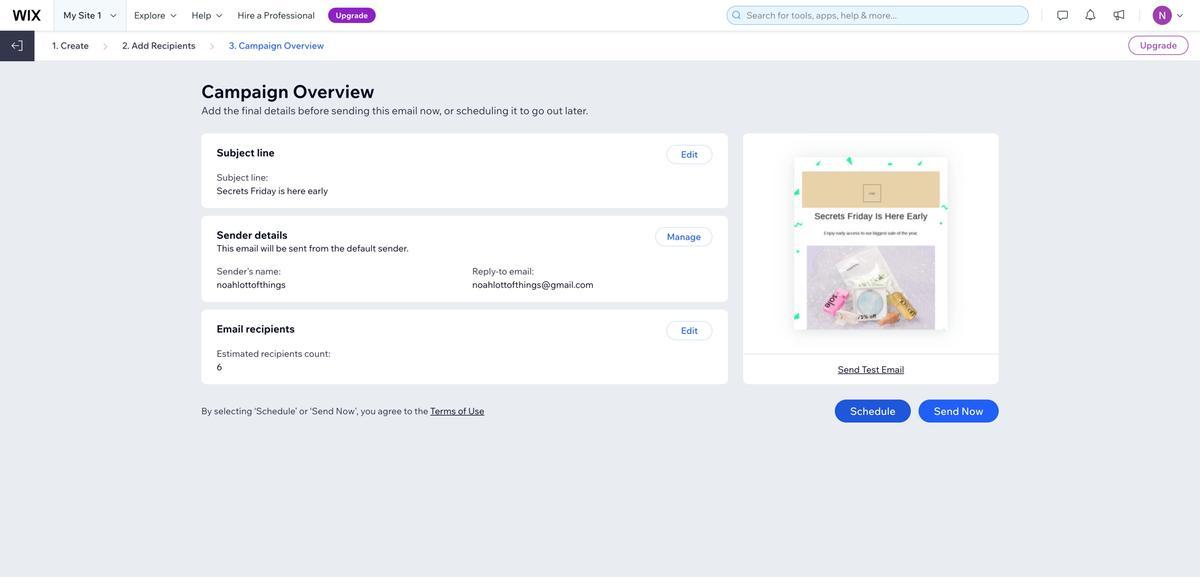 Task type: locate. For each thing, give the bounding box(es) containing it.
2 subject from the top
[[217, 172, 249, 183]]

add right 2.
[[132, 40, 149, 51]]

send left now
[[934, 405, 960, 418]]

subject
[[217, 146, 255, 159], [217, 172, 249, 183]]

or left 'send
[[299, 406, 308, 417]]

to left email:
[[499, 266, 507, 277]]

subject inside subject line: secrets friday is here early
[[217, 172, 249, 183]]

go
[[532, 104, 545, 117]]

the left final
[[224, 104, 239, 117]]

recipients for email
[[246, 323, 295, 336]]

send inside send test email button
[[838, 364, 860, 376]]

1 vertical spatial upgrade button
[[1129, 36, 1189, 55]]

1
[[97, 10, 102, 21]]

recipients up estimated recipients count: 6
[[246, 323, 295, 336]]

1 subject from the top
[[217, 146, 255, 159]]

2 vertical spatial the
[[415, 406, 428, 417]]

subject for subject line: secrets friday is here early
[[217, 172, 249, 183]]

details
[[264, 104, 296, 117], [255, 229, 288, 242]]

overview down professional
[[284, 40, 324, 51]]

0 horizontal spatial the
[[224, 104, 239, 117]]

1 vertical spatial campaign
[[201, 80, 289, 103]]

1 vertical spatial or
[[299, 406, 308, 417]]

1. create link
[[52, 40, 89, 51]]

1 vertical spatial edit
[[681, 325, 698, 337]]

is
[[278, 185, 285, 197]]

before
[[298, 104, 329, 117]]

hire
[[238, 10, 255, 21]]

0 vertical spatial overview
[[284, 40, 324, 51]]

details right final
[[264, 104, 296, 117]]

1 horizontal spatial or
[[444, 104, 454, 117]]

campaign right 3. on the left of page
[[239, 40, 282, 51]]

0 vertical spatial the
[[224, 104, 239, 117]]

edit button
[[667, 145, 713, 164], [667, 322, 713, 341]]

details up will
[[255, 229, 288, 242]]

0 horizontal spatial email
[[217, 323, 244, 336]]

'schedule'
[[254, 406, 297, 417]]

2 edit from the top
[[681, 325, 698, 337]]

1 vertical spatial to
[[499, 266, 507, 277]]

email right test
[[882, 364, 905, 376]]

recipients
[[246, 323, 295, 336], [261, 348, 303, 360]]

1 horizontal spatial add
[[201, 104, 221, 117]]

0 vertical spatial or
[[444, 104, 454, 117]]

email inside button
[[882, 364, 905, 376]]

1 vertical spatial the
[[331, 243, 345, 254]]

of
[[458, 406, 467, 417]]

0 vertical spatial upgrade
[[336, 11, 368, 20]]

1 vertical spatial details
[[255, 229, 288, 242]]

friday
[[251, 185, 276, 197]]

1. create
[[52, 40, 89, 51]]

0 vertical spatial details
[[264, 104, 296, 117]]

campaign up final
[[201, 80, 289, 103]]

0 vertical spatial email
[[392, 104, 418, 117]]

1 vertical spatial edit button
[[667, 322, 713, 341]]

1 vertical spatial send
[[934, 405, 960, 418]]

campaign
[[239, 40, 282, 51], [201, 80, 289, 103]]

email
[[392, 104, 418, 117], [236, 243, 259, 254]]

1 horizontal spatial email
[[882, 364, 905, 376]]

help button
[[184, 0, 230, 31]]

to right it
[[520, 104, 530, 117]]

name:
[[255, 266, 281, 277]]

send inside 'send now' button
[[934, 405, 960, 418]]

terms of use link
[[430, 406, 485, 417]]

1 horizontal spatial to
[[499, 266, 507, 277]]

send now
[[934, 405, 984, 418]]

secrets
[[217, 185, 249, 197]]

1 horizontal spatial upgrade
[[1141, 40, 1178, 51]]

recipients left count:
[[261, 348, 303, 360]]

reply-
[[472, 266, 499, 277]]

noahlottofthings
[[217, 279, 286, 291]]

or
[[444, 104, 454, 117], [299, 406, 308, 417]]

email right this
[[392, 104, 418, 117]]

the left terms
[[415, 406, 428, 417]]

subject line
[[217, 146, 275, 159]]

now',
[[336, 406, 359, 417]]

2. add recipients link
[[122, 40, 196, 51]]

a
[[257, 10, 262, 21]]

3.
[[229, 40, 237, 51]]

line
[[257, 146, 275, 159]]

0 horizontal spatial email
[[236, 243, 259, 254]]

send test email button
[[838, 364, 905, 376]]

1 vertical spatial recipients
[[261, 348, 303, 360]]

by selecting 'schedule' or 'send now', you agree to the terms of use
[[201, 406, 485, 417]]

email inside campaign overview add the final details before sending this email now, or scheduling it to go out later.
[[392, 104, 418, 117]]

1 horizontal spatial email
[[392, 104, 418, 117]]

subject up the "secrets"
[[217, 172, 249, 183]]

0 horizontal spatial send
[[838, 364, 860, 376]]

recipients for estimated
[[261, 348, 303, 360]]

or inside campaign overview add the final details before sending this email now, or scheduling it to go out later.
[[444, 104, 454, 117]]

send
[[838, 364, 860, 376], [934, 405, 960, 418]]

manage button
[[656, 228, 713, 247]]

1 vertical spatial upgrade
[[1141, 40, 1178, 51]]

add
[[132, 40, 149, 51], [201, 104, 221, 117]]

my site 1
[[63, 10, 102, 21]]

create
[[61, 40, 89, 51]]

send left test
[[838, 364, 860, 376]]

or right now, at the left top of the page
[[444, 104, 454, 117]]

to
[[520, 104, 530, 117], [499, 266, 507, 277], [404, 406, 413, 417]]

selecting
[[214, 406, 252, 417]]

subject line: secrets friday is here early
[[217, 172, 328, 197]]

noahlottofthings@gmail.com
[[472, 279, 594, 291]]

sender
[[217, 229, 252, 242]]

0 vertical spatial subject
[[217, 146, 255, 159]]

1 vertical spatial email
[[882, 364, 905, 376]]

edit
[[681, 149, 698, 160], [681, 325, 698, 337]]

my
[[63, 10, 76, 21]]

email
[[217, 323, 244, 336], [882, 364, 905, 376]]

subject left line
[[217, 146, 255, 159]]

1.
[[52, 40, 59, 51]]

now,
[[420, 104, 442, 117]]

2 edit button from the top
[[667, 322, 713, 341]]

0 vertical spatial send
[[838, 364, 860, 376]]

from
[[309, 243, 329, 254]]

1 vertical spatial subject
[[217, 172, 249, 183]]

you
[[361, 406, 376, 417]]

hire a professional
[[238, 10, 315, 21]]

1 horizontal spatial the
[[331, 243, 345, 254]]

upgrade button
[[328, 8, 376, 23], [1129, 36, 1189, 55]]

0 horizontal spatial add
[[132, 40, 149, 51]]

add left final
[[201, 104, 221, 117]]

1 vertical spatial email
[[236, 243, 259, 254]]

Search for tools, apps, help & more... field
[[743, 6, 1025, 24]]

schedule
[[851, 405, 896, 418]]

0 vertical spatial upgrade button
[[328, 8, 376, 23]]

0 horizontal spatial to
[[404, 406, 413, 417]]

schedule button
[[835, 400, 911, 423]]

test
[[862, 364, 880, 376]]

upgrade
[[336, 11, 368, 20], [1141, 40, 1178, 51]]

0 horizontal spatial upgrade
[[336, 11, 368, 20]]

2 vertical spatial to
[[404, 406, 413, 417]]

to right agree
[[404, 406, 413, 417]]

email down sender
[[236, 243, 259, 254]]

1 edit button from the top
[[667, 145, 713, 164]]

0 vertical spatial campaign
[[239, 40, 282, 51]]

overview
[[284, 40, 324, 51], [293, 80, 375, 103]]

1 vertical spatial overview
[[293, 80, 375, 103]]

1 edit from the top
[[681, 149, 698, 160]]

0 vertical spatial recipients
[[246, 323, 295, 336]]

recipients inside estimated recipients count: 6
[[261, 348, 303, 360]]

0 vertical spatial edit
[[681, 149, 698, 160]]

1 vertical spatial add
[[201, 104, 221, 117]]

overview inside campaign overview add the final details before sending this email now, or scheduling it to go out later.
[[293, 80, 375, 103]]

this
[[217, 243, 234, 254]]

the right from
[[331, 243, 345, 254]]

0 vertical spatial edit button
[[667, 145, 713, 164]]

the
[[224, 104, 239, 117], [331, 243, 345, 254], [415, 406, 428, 417]]

2 horizontal spatial to
[[520, 104, 530, 117]]

default
[[347, 243, 376, 254]]

1 horizontal spatial send
[[934, 405, 960, 418]]

agree
[[378, 406, 402, 417]]

campaign inside campaign overview add the final details before sending this email now, or scheduling it to go out later.
[[201, 80, 289, 103]]

sender.
[[378, 243, 409, 254]]

0 vertical spatial to
[[520, 104, 530, 117]]

out
[[547, 104, 563, 117]]

email up estimated
[[217, 323, 244, 336]]

2 horizontal spatial the
[[415, 406, 428, 417]]

later.
[[565, 104, 589, 117]]

upgrade for right upgrade button
[[1141, 40, 1178, 51]]

overview up sending
[[293, 80, 375, 103]]

details inside sender details this email will be sent from the default sender.
[[255, 229, 288, 242]]



Task type: vqa. For each thing, say whether or not it's contained in the screenshot.
"Overview" inside the 3. Campaign Overview link
yes



Task type: describe. For each thing, give the bounding box(es) containing it.
'send
[[310, 406, 334, 417]]

by
[[201, 406, 212, 417]]

2. add recipients
[[122, 40, 196, 51]]

final
[[242, 104, 262, 117]]

help
[[192, 10, 211, 21]]

3. campaign overview link
[[229, 40, 324, 51]]

6
[[217, 362, 222, 373]]

to inside reply-to email: noahlottofthings@gmail.com
[[499, 266, 507, 277]]

sent
[[289, 243, 307, 254]]

details inside campaign overview add the final details before sending this email now, or scheduling it to go out later.
[[264, 104, 296, 117]]

3. campaign overview
[[229, 40, 324, 51]]

early
[[308, 185, 328, 197]]

estimated recipients count: 6
[[217, 348, 331, 373]]

overview inside "link"
[[284, 40, 324, 51]]

here
[[287, 185, 306, 197]]

now
[[962, 405, 984, 418]]

site
[[78, 10, 95, 21]]

email recipients
[[217, 323, 295, 336]]

2.
[[122, 40, 130, 51]]

0 vertical spatial add
[[132, 40, 149, 51]]

hire a professional link
[[230, 0, 323, 31]]

it
[[511, 104, 518, 117]]

sender details this email will be sent from the default sender.
[[217, 229, 409, 254]]

campaign overview add the final details before sending this email now, or scheduling it to go out later.
[[201, 80, 589, 117]]

scheduling
[[457, 104, 509, 117]]

estimated
[[217, 348, 259, 360]]

1 horizontal spatial upgrade button
[[1129, 36, 1189, 55]]

professional
[[264, 10, 315, 21]]

0 horizontal spatial or
[[299, 406, 308, 417]]

edit button for subject line
[[667, 145, 713, 164]]

recipients
[[151, 40, 196, 51]]

to inside campaign overview add the final details before sending this email now, or scheduling it to go out later.
[[520, 104, 530, 117]]

reply-to email: noahlottofthings@gmail.com
[[472, 266, 594, 291]]

campaign inside "link"
[[239, 40, 282, 51]]

upgrade for the leftmost upgrade button
[[336, 11, 368, 20]]

email inside sender details this email will be sent from the default sender.
[[236, 243, 259, 254]]

email:
[[509, 266, 534, 277]]

the inside campaign overview add the final details before sending this email now, or scheduling it to go out later.
[[224, 104, 239, 117]]

the inside sender details this email will be sent from the default sender.
[[331, 243, 345, 254]]

send for send now
[[934, 405, 960, 418]]

terms
[[430, 406, 456, 417]]

add inside campaign overview add the final details before sending this email now, or scheduling it to go out later.
[[201, 104, 221, 117]]

use
[[469, 406, 485, 417]]

edit for email recipients
[[681, 325, 698, 337]]

count:
[[305, 348, 331, 360]]

edit button for email recipients
[[667, 322, 713, 341]]

line:
[[251, 172, 268, 183]]

sender's
[[217, 266, 253, 277]]

subject for subject line
[[217, 146, 255, 159]]

send for send test email
[[838, 364, 860, 376]]

manage
[[667, 231, 701, 243]]

send test email
[[838, 364, 905, 376]]

0 horizontal spatial upgrade button
[[328, 8, 376, 23]]

explore
[[134, 10, 166, 21]]

will
[[261, 243, 274, 254]]

send now button
[[919, 400, 999, 423]]

0 vertical spatial email
[[217, 323, 244, 336]]

sending
[[332, 104, 370, 117]]

sender's name: noahlottofthings
[[217, 266, 286, 291]]

this
[[372, 104, 390, 117]]

edit for subject line
[[681, 149, 698, 160]]

be
[[276, 243, 287, 254]]



